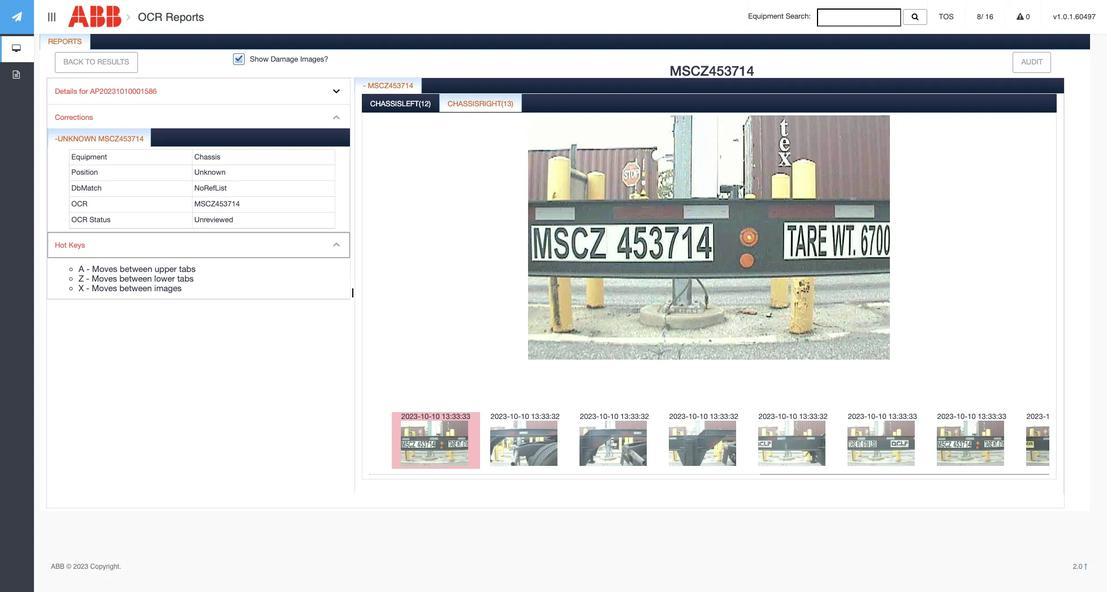 Task type: describe. For each thing, give the bounding box(es) containing it.
tab list for - mscz453714
[[362, 93, 1108, 512]]

ocr for ocr reports
[[138, 11, 163, 23]]

a - moves between upper tabs z - moves between lower tabs x - moves between images
[[79, 264, 196, 293]]

2 13:33:33 from the left
[[889, 412, 918, 421]]

4 10 from the left
[[700, 412, 708, 421]]

ap20231010001586
[[90, 87, 157, 95]]

v1.0.1.60497
[[1054, 12, 1097, 21]]

4 2023-10-10 13:33:32 from the left
[[759, 412, 828, 421]]

0 vertical spatial unknown
[[58, 135, 96, 143]]

keys
[[69, 241, 85, 249]]

chassisright(13)
[[448, 99, 514, 108]]

reports link
[[40, 31, 90, 54]]

- right z
[[86, 274, 89, 283]]

7 10 from the left
[[968, 412, 976, 421]]

3 10 from the left
[[611, 412, 619, 421]]

3 10- from the left
[[600, 412, 611, 421]]

v1.0.1.60497 button
[[1043, 0, 1108, 34]]

-unknown mscz453714
[[55, 135, 144, 143]]

z
[[79, 274, 84, 283]]

audit button
[[1014, 52, 1052, 73]]

1 13:33:32 from the left
[[532, 412, 560, 421]]

details for ap20231010001586
[[55, 87, 157, 95]]

3 13:33:33 from the left
[[979, 412, 1007, 421]]

mscz453714 inside row group
[[195, 200, 240, 208]]

tos button
[[928, 0, 966, 34]]

3 2023- from the left
[[580, 412, 600, 421]]

damage
[[271, 55, 298, 63]]

menu item containing a - moves between upper tabs
[[48, 232, 350, 299]]

5 10- from the left
[[778, 412, 789, 421]]

abb
[[51, 563, 65, 571]]

upper
[[155, 264, 177, 274]]

back
[[63, 58, 83, 66]]

to
[[85, 58, 95, 66]]

tab list containing - mscz453714
[[355, 75, 1108, 515]]

long arrow up image
[[1085, 564, 1088, 570]]

4 2023- from the left
[[670, 412, 689, 421]]

chassisright(13) link
[[440, 93, 522, 116]]

show
[[250, 55, 269, 63]]

4 13:33:33 from the left
[[1068, 412, 1097, 421]]

8/
[[978, 12, 984, 21]]

2 13:33:32 from the left
[[621, 412, 650, 421]]

bars image
[[46, 13, 57, 21]]

back to results button
[[55, 52, 138, 73]]

1 2023-10-10 13:33:32 from the left
[[491, 412, 560, 421]]

ocr for ocr
[[71, 200, 87, 208]]

warning image
[[1017, 13, 1025, 20]]

1 moves from the top
[[92, 264, 117, 274]]

search image
[[912, 13, 919, 20]]

tos
[[940, 12, 955, 21]]

copyright.
[[90, 563, 121, 571]]

search:
[[786, 12, 811, 21]]

2 10 from the left
[[521, 412, 529, 421]]

3 2023-10-10 13:33:32 from the left
[[670, 412, 739, 421]]

3 13:33:32 from the left
[[710, 412, 739, 421]]

a
[[79, 264, 84, 274]]

- mscz453714
[[363, 81, 414, 90]]

row group inside menu item
[[70, 150, 335, 228]]

2 10- from the left
[[510, 412, 521, 421]]

8 10- from the left
[[1047, 412, 1058, 421]]

- up chassisleft(12) 'link'
[[363, 81, 366, 90]]

tab list for corrections
[[48, 128, 350, 232]]

images?
[[300, 55, 328, 63]]

0 vertical spatial reports
[[166, 11, 204, 23]]

0 button
[[1006, 0, 1042, 34]]

chassisleft(12)
[[371, 99, 431, 108]]

1 2023- from the left
[[402, 412, 421, 421]]

2.0
[[1074, 563, 1085, 571]]

8/ 16
[[978, 12, 994, 21]]

results
[[97, 58, 129, 66]]

ocr for ocr status
[[71, 215, 87, 224]]

corrections
[[55, 113, 93, 122]]

for
[[79, 87, 88, 95]]

equipment for equipment
[[71, 153, 107, 161]]

reports inside mscz453714 tab list
[[48, 37, 82, 46]]



Task type: locate. For each thing, give the bounding box(es) containing it.
1 10- from the left
[[421, 412, 432, 421]]

moves
[[92, 264, 117, 274], [92, 274, 117, 283], [92, 283, 117, 293]]

8 2023- from the left
[[1027, 412, 1047, 421]]

navigation
[[0, 0, 34, 88]]

1 vertical spatial reports
[[48, 37, 82, 46]]

ocr
[[138, 11, 163, 23], [71, 200, 87, 208], [71, 215, 87, 224]]

2 moves from the top
[[92, 274, 117, 283]]

position
[[71, 168, 98, 177]]

0 horizontal spatial reports
[[48, 37, 82, 46]]

7 10- from the left
[[957, 412, 968, 421]]

1 10 from the left
[[432, 412, 440, 421]]

chassis
[[195, 153, 221, 161]]

2 menu item from the top
[[48, 232, 350, 299]]

2023-10-10 13:33:32
[[491, 412, 560, 421], [580, 412, 650, 421], [670, 412, 739, 421], [759, 412, 828, 421]]

5 10 from the left
[[789, 412, 798, 421]]

2023-
[[402, 412, 421, 421], [491, 412, 510, 421], [580, 412, 600, 421], [670, 412, 689, 421], [759, 412, 778, 421], [849, 412, 868, 421], [938, 412, 957, 421], [1027, 412, 1047, 421]]

0 horizontal spatial equipment
[[71, 153, 107, 161]]

1 2023-10-10 13:33:33 from the left
[[402, 412, 471, 421]]

1 menu item from the top
[[48, 105, 350, 232]]

- mscz453714 link
[[355, 75, 422, 98]]

2023-10-10 13:33:33
[[402, 412, 471, 421], [849, 412, 918, 421], [938, 412, 1007, 421], [1027, 412, 1097, 421]]

5 2023- from the left
[[759, 412, 778, 421]]

- right a
[[86, 264, 90, 274]]

equipment
[[749, 12, 784, 21], [71, 153, 107, 161]]

3 2023-10-10 13:33:33 from the left
[[938, 412, 1007, 421]]

equipment left search:
[[749, 12, 784, 21]]

1 vertical spatial ocr
[[71, 200, 87, 208]]

tabs right the upper
[[179, 264, 196, 274]]

4 13:33:32 from the left
[[800, 412, 828, 421]]

menu inside mscz453714 tab list
[[47, 78, 351, 300]]

corrections link
[[48, 105, 350, 131]]

tab list
[[355, 75, 1108, 515], [362, 93, 1108, 512], [48, 128, 350, 232]]

6 2023- from the left
[[849, 412, 868, 421]]

unknown down corrections
[[58, 135, 96, 143]]

ocr status
[[71, 215, 111, 224]]

1 horizontal spatial equipment
[[749, 12, 784, 21]]

1 vertical spatial equipment
[[71, 153, 107, 161]]

show damage images?
[[250, 55, 328, 63]]

- right x
[[86, 283, 89, 293]]

tab list containing -unknown mscz453714
[[48, 128, 350, 232]]

back to results
[[63, 58, 129, 66]]

hot keys
[[55, 241, 85, 249]]

1 13:33:33 from the left
[[442, 412, 471, 421]]

moves right z
[[92, 274, 117, 283]]

4 10- from the left
[[689, 412, 700, 421]]

2 2023-10-10 13:33:33 from the left
[[849, 412, 918, 421]]

©
[[66, 563, 71, 571]]

2 between from the top
[[119, 274, 152, 283]]

1 vertical spatial unknown
[[195, 168, 226, 177]]

menu containing a - moves between upper tabs
[[47, 78, 351, 300]]

13:33:33
[[442, 412, 471, 421], [889, 412, 918, 421], [979, 412, 1007, 421], [1068, 412, 1097, 421]]

menu item
[[48, 105, 350, 232], [48, 232, 350, 299]]

8/ 16 button
[[966, 0, 1005, 34]]

noreflist
[[195, 184, 227, 193]]

details for ap20231010001586 link
[[48, 79, 350, 105]]

equipment inside row group
[[71, 153, 107, 161]]

equipment up position
[[71, 153, 107, 161]]

hot keys link
[[48, 232, 350, 259]]

ocr reports
[[135, 11, 204, 23]]

tab list containing chassisleft(12)
[[362, 93, 1108, 512]]

abb © 2023 copyright.
[[51, 563, 121, 571]]

x
[[79, 283, 84, 293]]

details
[[55, 87, 77, 95]]

chassisleft(12) link
[[363, 93, 439, 116]]

mscz453714 inside the -unknown mscz453714 link
[[98, 135, 144, 143]]

0
[[1025, 12, 1031, 21]]

mscz453714 tab list
[[38, 31, 1108, 515]]

2 vertical spatial ocr
[[71, 215, 87, 224]]

row group
[[70, 150, 335, 228]]

- down corrections
[[55, 135, 58, 143]]

unknown
[[58, 135, 96, 143], [195, 168, 226, 177]]

audit
[[1022, 58, 1044, 66]]

hot
[[55, 241, 67, 249]]

equipment search:
[[749, 12, 818, 21]]

2023
[[73, 563, 88, 571]]

images
[[154, 283, 182, 293]]

16
[[986, 12, 994, 21]]

between
[[120, 264, 152, 274], [119, 274, 152, 283], [119, 283, 152, 293]]

7 2023- from the left
[[938, 412, 957, 421]]

0 vertical spatial equipment
[[749, 12, 784, 21]]

1 between from the top
[[120, 264, 152, 274]]

8 10 from the left
[[1058, 412, 1066, 421]]

-unknown mscz453714 link
[[48, 128, 151, 147]]

status
[[89, 215, 111, 224]]

unreviewed
[[195, 215, 233, 224]]

10-
[[421, 412, 432, 421], [510, 412, 521, 421], [600, 412, 611, 421], [689, 412, 700, 421], [778, 412, 789, 421], [868, 412, 879, 421], [957, 412, 968, 421], [1047, 412, 1058, 421]]

reports
[[166, 11, 204, 23], [48, 37, 82, 46]]

mscz453714 inside - mscz453714 link
[[368, 81, 414, 90]]

unknown up the noreflist at the top left of the page
[[195, 168, 226, 177]]

menu item containing corrections
[[48, 105, 350, 232]]

13:33:32
[[532, 412, 560, 421], [621, 412, 650, 421], [710, 412, 739, 421], [800, 412, 828, 421]]

2 2023- from the left
[[491, 412, 510, 421]]

4 2023-10-10 13:33:33 from the left
[[1027, 412, 1097, 421]]

None field
[[818, 8, 902, 26]]

1 horizontal spatial unknown
[[195, 168, 226, 177]]

0 vertical spatial ocr
[[138, 11, 163, 23]]

3 between from the top
[[119, 283, 152, 293]]

10
[[432, 412, 440, 421], [521, 412, 529, 421], [611, 412, 619, 421], [700, 412, 708, 421], [789, 412, 798, 421], [879, 412, 887, 421], [968, 412, 976, 421], [1058, 412, 1066, 421]]

equipment for equipment search:
[[749, 12, 784, 21]]

0 horizontal spatial unknown
[[58, 135, 96, 143]]

lower
[[154, 274, 175, 283]]

mscz453714
[[670, 63, 755, 79], [368, 81, 414, 90], [98, 135, 144, 143], [195, 200, 240, 208]]

row group containing equipment
[[70, 150, 335, 228]]

-
[[363, 81, 366, 90], [55, 135, 58, 143], [86, 264, 90, 274], [86, 274, 89, 283], [86, 283, 89, 293]]

2 2023-10-10 13:33:32 from the left
[[580, 412, 650, 421]]

moves right x
[[92, 283, 117, 293]]

6 10- from the left
[[868, 412, 879, 421]]

moves right a
[[92, 264, 117, 274]]

3 moves from the top
[[92, 283, 117, 293]]

1 horizontal spatial reports
[[166, 11, 204, 23]]

menu
[[47, 78, 351, 300]]

tabs right "lower"
[[177, 274, 194, 283]]

tabs
[[179, 264, 196, 274], [177, 274, 194, 283]]

6 10 from the left
[[879, 412, 887, 421]]

dbmatch
[[71, 184, 102, 193]]



Task type: vqa. For each thing, say whether or not it's contained in the screenshot.
THE EQUIPMENT within the row group
no



